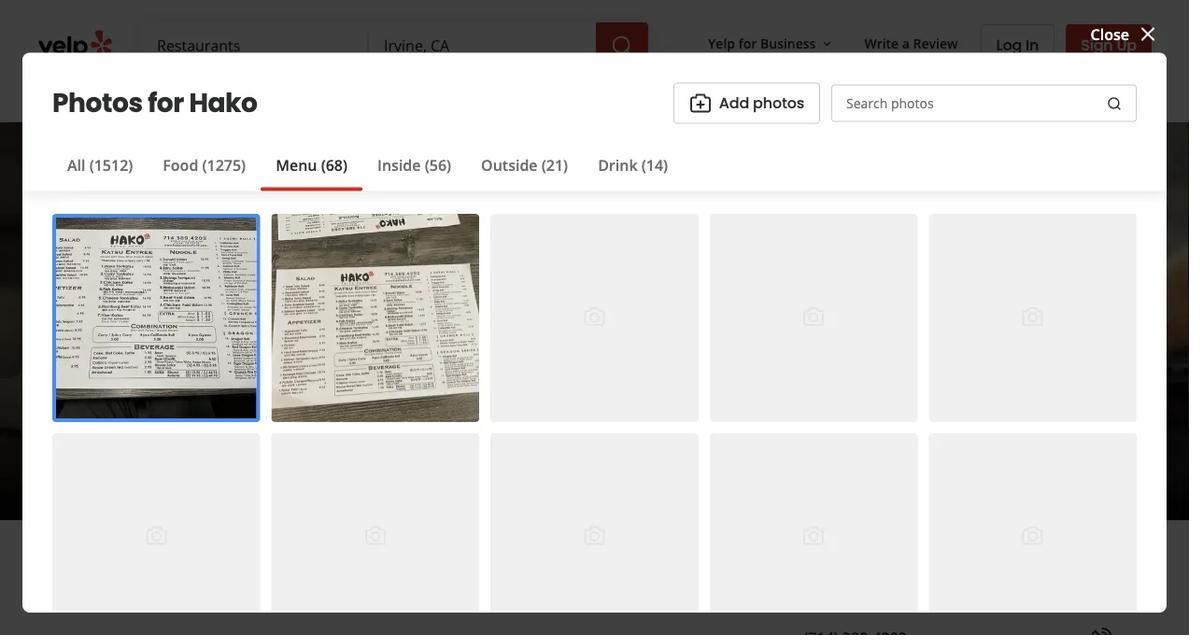 Task type: describe. For each thing, give the bounding box(es) containing it.
(936
[[261, 387, 291, 407]]

all
[[67, 155, 86, 175]]

for for business
[[739, 34, 757, 52]]

yelp
[[709, 34, 736, 52]]

4.4 star rating image
[[60, 382, 225, 412]]

(68)
[[321, 155, 348, 175]]

close button
[[1091, 22, 1160, 46]]

photo of hako - irvine, ca, us. california roll image
[[0, 122, 531, 521]]

hours updated over 3 months ago
[[276, 461, 522, 481]]

japanese link
[[204, 428, 272, 448]]

over
[[388, 461, 420, 481]]

tab list containing all (1512)
[[52, 154, 683, 191]]

ago
[[496, 461, 522, 481]]

1 vertical spatial hako
[[60, 317, 178, 380]]

restaurants
[[157, 83, 230, 101]]

24 close v2 image
[[1138, 23, 1160, 46]]

log in
[[997, 35, 1040, 56]]

1 24 camera v2 image from the top
[[1022, 305, 1045, 328]]

japanese , sushi bars
[[204, 428, 357, 448]]

hours
[[276, 461, 319, 481]]

16 chevron down v2 image
[[820, 36, 835, 51]]

bars
[[323, 428, 357, 448]]

review
[[914, 34, 959, 52]]

hakoirvine.com link
[[804, 575, 920, 595]]

all (1512)
[[67, 155, 133, 175]]

$$
[[162, 428, 180, 448]]

for for hako
[[148, 85, 184, 122]]

add
[[720, 93, 750, 114]]

4.4
[[236, 387, 257, 407]]

yelp for business button
[[701, 26, 843, 60]]

a
[[903, 34, 910, 52]]

photo of hako - irvine, ca, us. table set image
[[531, 122, 1062, 521]]

inside
[[378, 155, 421, 175]]

24 chevron down v2 image
[[234, 81, 256, 103]]

claimed
[[79, 428, 138, 448]]

sign up link
[[1067, 24, 1153, 65]]

photos for hako
[[52, 85, 257, 122]]

write
[[865, 34, 899, 52]]

inside (56)
[[378, 155, 452, 175]]

24 phone v2 image
[[1091, 627, 1114, 636]]

Search photos text field
[[832, 85, 1138, 122]]

add photos
[[720, 93, 805, 114]]

in
[[1026, 35, 1040, 56]]

updated
[[323, 461, 384, 481]]

outside (21)
[[481, 155, 568, 175]]

write a review link
[[858, 26, 966, 60]]

photos
[[753, 93, 805, 114]]

sushi
[[280, 428, 319, 448]]

months
[[436, 461, 492, 481]]

food
[[163, 155, 199, 175]]

sushi bars link
[[280, 428, 357, 448]]

sign up
[[1082, 34, 1138, 55]]

16 info v2 image
[[253, 463, 268, 478]]



Task type: vqa. For each thing, say whether or not it's contained in the screenshot.
Chakra Cafe's Open
no



Task type: locate. For each thing, give the bounding box(es) containing it.
hakoirvine.com
[[804, 575, 920, 595]]

0 horizontal spatial search image
[[611, 35, 634, 57]]

None search field
[[142, 22, 653, 67]]

1 horizontal spatial hako
[[189, 85, 257, 122]]

close
[[1091, 24, 1130, 44]]

outside
[[481, 155, 538, 175]]

menu
[[276, 155, 317, 175]]

japanese
[[204, 428, 272, 448]]

edit
[[376, 432, 397, 447]]

hako
[[189, 85, 257, 122], [60, 317, 178, 380]]

0 horizontal spatial hako
[[60, 317, 178, 380]]

for inside button
[[739, 34, 757, 52]]

edit button
[[368, 429, 406, 451]]

for right yelp
[[739, 34, 757, 52]]

1 vertical spatial search image
[[1108, 96, 1123, 111]]

hako up 4.4 star rating image
[[60, 317, 178, 380]]

16 claim filled v2 image
[[60, 431, 75, 446]]

0 vertical spatial search image
[[611, 35, 634, 57]]

drink
[[598, 155, 638, 175]]

(936 reviews) link
[[261, 387, 355, 407]]

log
[[997, 35, 1023, 56]]

1 horizontal spatial search image
[[1108, 96, 1123, 111]]

menu element
[[60, 629, 758, 636]]

sign
[[1082, 34, 1114, 55]]

yelp for business
[[709, 34, 816, 52]]

(14)
[[642, 155, 668, 175]]

search image
[[611, 35, 634, 57], [1108, 96, 1123, 111]]

drink (14)
[[598, 155, 668, 175]]

log in link
[[981, 24, 1056, 65]]

(21)
[[542, 155, 568, 175]]

restaurants link
[[142, 67, 271, 122]]

24 camera v2 image
[[1022, 305, 1045, 328], [1022, 524, 1045, 547]]

24 add photo v2 image
[[690, 92, 712, 115]]

1 vertical spatial for
[[148, 85, 184, 122]]

(56)
[[425, 155, 452, 175]]

add photos link
[[674, 83, 821, 124]]

hako up (1275)
[[189, 85, 257, 122]]

(1275)
[[202, 155, 246, 175]]

tab list
[[52, 154, 683, 191]]

(1512)
[[89, 155, 133, 175]]

info alert
[[253, 460, 522, 482]]

24 camera v2 image
[[584, 305, 606, 328], [803, 305, 825, 328], [145, 524, 168, 547], [364, 524, 387, 547], [584, 524, 606, 547], [803, 524, 825, 547], [247, 567, 270, 590]]

2 24 camera v2 image from the top
[[1022, 524, 1045, 547]]

for up food
[[148, 85, 184, 122]]

write a review
[[865, 34, 959, 52]]

,
[[272, 428, 276, 448]]

0 vertical spatial 24 camera v2 image
[[1022, 305, 1045, 328]]

1 vertical spatial 24 camera v2 image
[[1022, 524, 1045, 547]]

0 horizontal spatial for
[[148, 85, 184, 122]]

photo of hako - irvine, ca, us. chicken katsu image
[[1062, 122, 1190, 521]]

4.4 (936 reviews)
[[236, 387, 355, 407]]

food (1275)
[[163, 155, 246, 175]]

reviews)
[[295, 387, 355, 407]]

0 vertical spatial for
[[739, 34, 757, 52]]

up
[[1118, 34, 1138, 55]]

for
[[739, 34, 757, 52], [148, 85, 184, 122]]

1 horizontal spatial for
[[739, 34, 757, 52]]

3
[[424, 461, 432, 481]]

0 vertical spatial hako
[[189, 85, 257, 122]]

photos
[[52, 85, 143, 122]]

menu (68)
[[276, 155, 348, 175]]

business
[[761, 34, 816, 52]]



